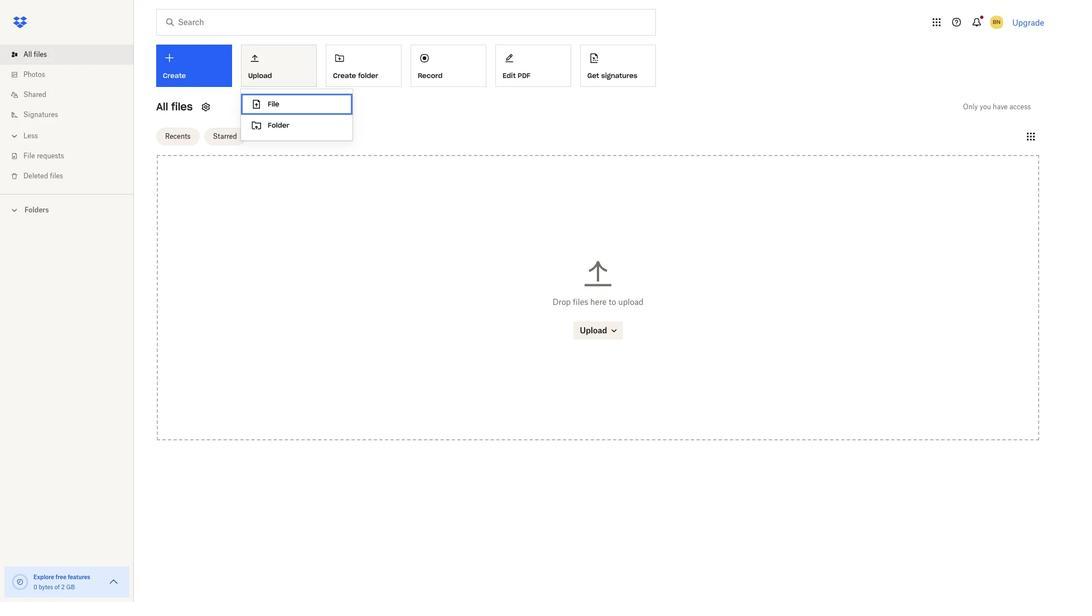 Task type: vqa. For each thing, say whether or not it's contained in the screenshot.
'Upgrade' related to Upgrade now
no



Task type: locate. For each thing, give the bounding box(es) containing it.
shared
[[23, 90, 46, 99]]

file for file requests
[[23, 152, 35, 160]]

all up recents
[[156, 100, 168, 113]]

file inside menu item
[[268, 100, 280, 108]]

folders button
[[0, 202, 134, 218]]

folder menu item
[[241, 115, 353, 136]]

file up 'folder'
[[268, 100, 280, 108]]

upload button
[[241, 45, 317, 87]]

0 vertical spatial all
[[23, 50, 32, 59]]

files up recents
[[171, 100, 193, 113]]

file
[[268, 100, 280, 108], [23, 152, 35, 160]]

signatures link
[[9, 105, 134, 125]]

folders
[[25, 206, 49, 214]]

all inside 'list item'
[[23, 50, 32, 59]]

shared link
[[9, 85, 134, 105]]

deleted files
[[23, 172, 63, 180]]

1 horizontal spatial all
[[156, 100, 168, 113]]

list
[[0, 38, 134, 194]]

1 vertical spatial all files
[[156, 100, 193, 113]]

files
[[34, 50, 47, 59], [171, 100, 193, 113], [50, 172, 63, 180], [573, 298, 589, 307]]

create folder button
[[326, 45, 402, 87]]

all up photos
[[23, 50, 32, 59]]

1 horizontal spatial file
[[268, 100, 280, 108]]

files inside 'list item'
[[34, 50, 47, 59]]

file menu item
[[241, 94, 353, 115]]

upload
[[248, 71, 272, 80]]

0 vertical spatial file
[[268, 100, 280, 108]]

all files up photos
[[23, 50, 47, 59]]

files right deleted
[[50, 172, 63, 180]]

features
[[68, 574, 90, 581]]

edit pdf button
[[496, 45, 572, 87]]

all files up recents
[[156, 100, 193, 113]]

all files
[[23, 50, 47, 59], [156, 100, 193, 113]]

0 horizontal spatial all files
[[23, 50, 47, 59]]

get signatures
[[588, 71, 638, 80]]

0 vertical spatial all files
[[23, 50, 47, 59]]

0 horizontal spatial file
[[23, 152, 35, 160]]

here
[[591, 298, 607, 307]]

folder
[[268, 121, 290, 130]]

all
[[23, 50, 32, 59], [156, 100, 168, 113]]

files up photos
[[34, 50, 47, 59]]

2
[[61, 584, 65, 591]]

1 vertical spatial file
[[23, 152, 35, 160]]

access
[[1010, 103, 1032, 111]]

starred
[[213, 132, 237, 140]]

1 vertical spatial all
[[156, 100, 168, 113]]

file down 'less' at left top
[[23, 152, 35, 160]]

create
[[333, 71, 356, 80]]

bytes
[[39, 584, 53, 591]]

0 horizontal spatial all
[[23, 50, 32, 59]]

edit
[[503, 71, 516, 80]]

record button
[[411, 45, 487, 87]]

create folder
[[333, 71, 379, 80]]



Task type: describe. For each thing, give the bounding box(es) containing it.
signatures
[[602, 71, 638, 80]]

files left here
[[573, 298, 589, 307]]

upgrade link
[[1013, 18, 1045, 27]]

gb
[[66, 584, 75, 591]]

recents button
[[156, 128, 200, 145]]

signatures
[[23, 111, 58, 119]]

file for file
[[268, 100, 280, 108]]

upload
[[619, 298, 644, 307]]

requests
[[37, 152, 64, 160]]

get signatures button
[[581, 45, 657, 87]]

all files link
[[9, 45, 134, 65]]

upgrade
[[1013, 18, 1045, 27]]

less image
[[9, 131, 20, 142]]

edit pdf
[[503, 71, 531, 80]]

recents
[[165, 132, 191, 140]]

dropbox image
[[9, 11, 31, 33]]

file requests link
[[9, 146, 134, 166]]

list containing all files
[[0, 38, 134, 194]]

get
[[588, 71, 600, 80]]

explore
[[33, 574, 54, 581]]

starred button
[[204, 128, 246, 145]]

deleted
[[23, 172, 48, 180]]

pdf
[[518, 71, 531, 80]]

to
[[609, 298, 617, 307]]

explore free features 0 bytes of 2 gb
[[33, 574, 90, 591]]

free
[[56, 574, 66, 581]]

only
[[964, 103, 979, 111]]

of
[[55, 584, 60, 591]]

have
[[994, 103, 1008, 111]]

you
[[980, 103, 992, 111]]

1 horizontal spatial all files
[[156, 100, 193, 113]]

record
[[418, 71, 443, 80]]

drop
[[553, 298, 571, 307]]

0
[[33, 584, 37, 591]]

all files list item
[[0, 45, 134, 65]]

deleted files link
[[9, 166, 134, 186]]

quota usage element
[[11, 574, 29, 592]]

photos
[[23, 70, 45, 79]]

photos link
[[9, 65, 134, 85]]

less
[[23, 132, 38, 140]]

only you have access
[[964, 103, 1032, 111]]

folder
[[358, 71, 379, 80]]

drop files here to upload
[[553, 298, 644, 307]]

file requests
[[23, 152, 64, 160]]

all files inside 'list item'
[[23, 50, 47, 59]]



